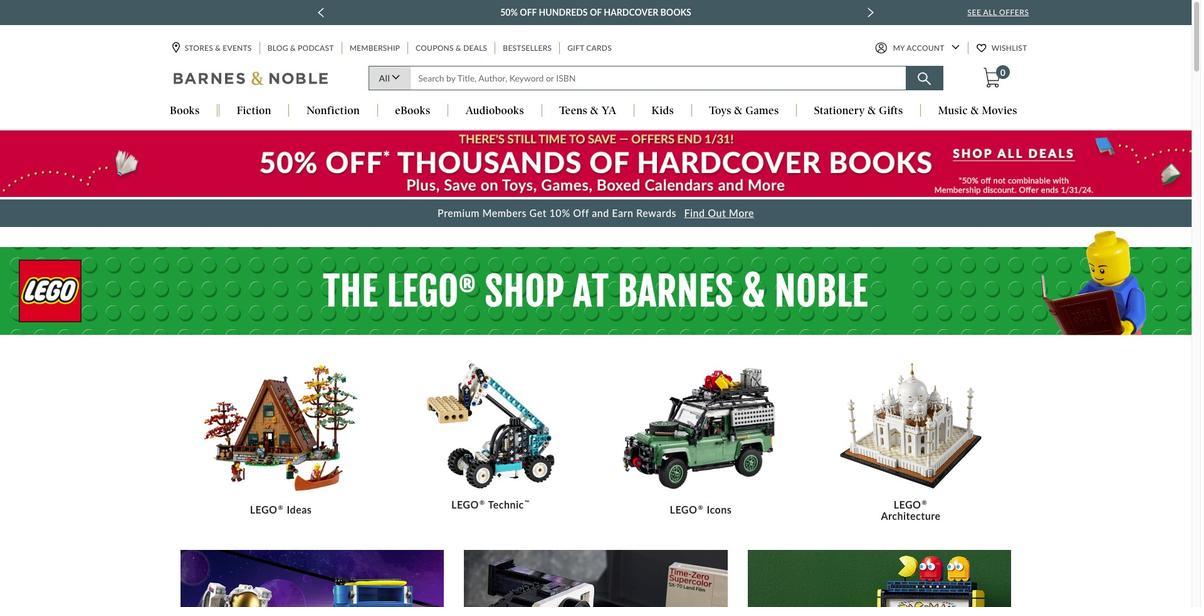 Task type: vqa. For each thing, say whether or not it's contained in the screenshot.
Giving
no



Task type: locate. For each thing, give the bounding box(es) containing it.
& for stationery
[[868, 104, 877, 117]]

0 vertical spatial off
[[520, 7, 537, 18]]

lego icons image
[[596, 363, 806, 494]]

ideas
[[287, 504, 312, 516]]

my
[[894, 44, 905, 53]]

nonfiction
[[307, 104, 360, 117]]

50% off thousans of hardcover books, plus, save on toys, games, boxed calendars and more image
[[0, 131, 1192, 197]]

& inside toys & games button
[[735, 104, 743, 117]]

previous slide / item image
[[318, 8, 324, 18]]

& inside stores & events link
[[215, 44, 221, 53]]

find
[[685, 207, 705, 219]]

blog
[[268, 44, 288, 53]]

coupons
[[416, 44, 454, 53]]

cart image
[[984, 68, 1001, 88]]

premium members get 10% off and earn rewards find out more
[[438, 207, 755, 219]]

main content
[[0, 130, 1192, 607]]

& for blog
[[290, 44, 296, 53]]

see all offers link
[[968, 8, 1030, 17]]

ya
[[602, 104, 617, 117]]

lego ® icons
[[670, 504, 732, 516]]

lego inside lego ® technic ™
[[452, 499, 479, 511]]

50%
[[501, 7, 518, 18]]

lego technic image
[[386, 363, 596, 488]]

lego inside lego ® architecture
[[894, 499, 922, 511]]

account
[[907, 44, 945, 53]]

toys & games
[[710, 104, 779, 117]]

stationery
[[815, 104, 866, 117]]

lego logo image
[[19, 260, 82, 323]]

0 vertical spatial books
[[661, 7, 692, 18]]

& inside coupons & deals link
[[456, 44, 462, 53]]

see
[[968, 8, 982, 17]]

& inside blog & podcast link
[[290, 44, 296, 53]]

blog & podcast
[[268, 44, 334, 53]]

kids
[[652, 104, 674, 117]]

architecture
[[882, 510, 941, 522]]

get
[[530, 207, 547, 219]]

rewards
[[637, 207, 677, 219]]

all
[[984, 8, 998, 17], [379, 73, 390, 84]]

toys
[[710, 104, 732, 117]]

& for music
[[971, 104, 980, 117]]

None field
[[410, 66, 907, 91]]

logo image
[[173, 71, 329, 89]]

® inside lego ® architecture
[[922, 498, 928, 506]]

ebooks button
[[378, 104, 448, 118]]

10%
[[550, 207, 571, 219]]

& for toys
[[735, 104, 743, 117]]

0 button
[[983, 65, 1010, 89]]

1 vertical spatial off
[[573, 207, 589, 219]]

of
[[590, 7, 602, 18]]

® left icons
[[698, 504, 704, 511]]

my account
[[894, 44, 945, 53]]

books
[[661, 7, 692, 18], [170, 104, 200, 117]]

search image
[[918, 72, 931, 86]]

books inside books button
[[170, 104, 200, 117]]

bestsellers link
[[502, 42, 553, 54]]

all right see
[[984, 8, 998, 17]]

off right 50%
[[520, 7, 537, 18]]

® left the shop
[[459, 271, 476, 300]]

1 vertical spatial books
[[170, 104, 200, 117]]

main content containing the lego
[[0, 130, 1192, 607]]

members
[[483, 207, 527, 219]]

lego architecture image
[[806, 363, 1016, 488]]

®
[[459, 271, 476, 300], [480, 498, 485, 506], [922, 498, 928, 506], [278, 504, 284, 511], [698, 504, 704, 511]]

next slide / item image
[[868, 8, 874, 18]]

coupons & deals link
[[415, 42, 489, 54]]

lego inside lego ® icons
[[670, 504, 698, 516]]

® left "technic"
[[480, 498, 485, 506]]

0
[[1001, 67, 1006, 78]]

audiobooks
[[466, 104, 524, 117]]

® up architecture
[[922, 498, 928, 506]]

lego ® ideas
[[250, 504, 312, 516]]

all link
[[369, 66, 410, 91]]

& inside music & movies button
[[971, 104, 980, 117]]

® inside lego ® technic ™
[[480, 498, 485, 506]]

stores & events link
[[172, 42, 253, 54]]

& inside stationery & gifts button
[[868, 104, 877, 117]]

lego inside lego ® ideas
[[250, 504, 278, 516]]

0 horizontal spatial books
[[170, 104, 200, 117]]

off left and
[[573, 207, 589, 219]]

ebooks
[[395, 104, 431, 117]]

kids button
[[635, 104, 692, 118]]

hardcover
[[604, 7, 659, 18]]

lego
[[387, 267, 459, 315], [452, 499, 479, 511], [894, 499, 922, 511], [250, 504, 278, 516], [670, 504, 698, 516]]

0 horizontal spatial all
[[379, 73, 390, 84]]

wishlist link
[[977, 42, 1029, 54]]

® left ideas
[[278, 504, 284, 511]]

® inside lego ® icons
[[698, 504, 704, 511]]

® for icons
[[698, 504, 704, 511]]

more
[[729, 207, 755, 219]]

&
[[215, 44, 221, 53], [290, 44, 296, 53], [456, 44, 462, 53], [591, 104, 599, 117], [735, 104, 743, 117], [868, 104, 877, 117], [971, 104, 980, 117], [743, 267, 766, 315]]

the
[[324, 267, 378, 315]]

& inside teens & ya button
[[591, 104, 599, 117]]

and
[[592, 207, 610, 219]]

noble
[[775, 267, 869, 315]]

coupons & deals
[[416, 44, 488, 53]]

teens
[[560, 104, 588, 117]]

all down 'membership' at the left
[[379, 73, 390, 84]]

events
[[223, 44, 252, 53]]

1 vertical spatial all
[[379, 73, 390, 84]]

1 horizontal spatial books
[[661, 7, 692, 18]]

® inside the lego ® shop at barnes & noble
[[459, 271, 476, 300]]

0 vertical spatial all
[[984, 8, 998, 17]]

off
[[520, 7, 537, 18], [573, 207, 589, 219]]

my account button
[[875, 42, 960, 54]]

® inside lego ® ideas
[[278, 504, 284, 511]]

1 horizontal spatial off
[[573, 207, 589, 219]]



Task type: describe. For each thing, give the bounding box(es) containing it.
fiction
[[237, 104, 272, 117]]

books button
[[153, 104, 217, 118]]

see all offers
[[968, 8, 1030, 17]]

fiction button
[[220, 104, 289, 118]]

lego ® technic ™
[[452, 498, 530, 511]]

lego space image
[[180, 550, 444, 607]]

bestsellers
[[503, 44, 552, 53]]

stores
[[185, 44, 213, 53]]

& for teens
[[591, 104, 599, 117]]

50% off hundreds of hardcover books
[[501, 7, 692, 18]]

user image
[[875, 42, 887, 54]]

nonfiction button
[[289, 104, 377, 118]]

lego ideas image
[[176, 363, 386, 494]]

movies
[[983, 104, 1018, 117]]

icons
[[707, 504, 732, 516]]

music
[[939, 104, 969, 117]]

offers
[[1000, 8, 1030, 17]]

lego® polaroid onestep sx-70 camera image
[[464, 550, 728, 607]]

gift
[[568, 44, 585, 53]]

stationery & gifts
[[815, 104, 904, 117]]

deals
[[464, 44, 488, 53]]

0 horizontal spatial off
[[520, 7, 537, 18]]

podcast
[[298, 44, 334, 53]]

lego ® architecture
[[882, 498, 941, 522]]

stationery & gifts button
[[797, 104, 921, 118]]

wishlist
[[992, 44, 1028, 53]]

1 horizontal spatial all
[[984, 8, 998, 17]]

toys & games button
[[692, 104, 797, 118]]

shop
[[485, 267, 565, 315]]

& for coupons
[[456, 44, 462, 53]]

gift cards
[[568, 44, 612, 53]]

membership
[[350, 44, 400, 53]]

the lego ® shop at barnes & noble
[[324, 267, 869, 315]]

books inside 50% off hundreds of hardcover books link
[[661, 7, 692, 18]]

hundreds
[[539, 7, 588, 18]]

audiobooks button
[[449, 104, 542, 118]]

down arrow image
[[952, 45, 960, 50]]

teens & ya
[[560, 104, 617, 117]]

earn
[[612, 207, 634, 219]]

music & movies button
[[922, 104, 1035, 118]]

at
[[574, 267, 609, 315]]

music & movies
[[939, 104, 1018, 117]]

gifts
[[880, 104, 904, 117]]

membership link
[[349, 42, 402, 54]]

50% off hundreds of hardcover books link
[[501, 5, 692, 20]]

premium
[[438, 207, 480, 219]]

lego for architecture
[[894, 499, 922, 511]]

cards
[[587, 44, 612, 53]]

™
[[525, 498, 530, 506]]

gift cards link
[[567, 42, 613, 54]]

out
[[708, 207, 727, 219]]

teens & ya button
[[542, 104, 634, 118]]

® for architecture
[[922, 498, 928, 506]]

Search by Title, Author, Keyword or ISBN text field
[[410, 66, 907, 91]]

lego® pac-man arcade image
[[748, 550, 1012, 607]]

& for stores
[[215, 44, 221, 53]]

games
[[746, 104, 779, 117]]

technic
[[488, 499, 524, 511]]

lego for ideas
[[250, 504, 278, 516]]

barnes
[[618, 267, 734, 315]]

lego for icons
[[670, 504, 698, 516]]

® for ideas
[[278, 504, 284, 511]]

blog & podcast link
[[266, 42, 335, 54]]

stores & events
[[185, 44, 252, 53]]

lego figure image
[[1030, 225, 1159, 394]]



